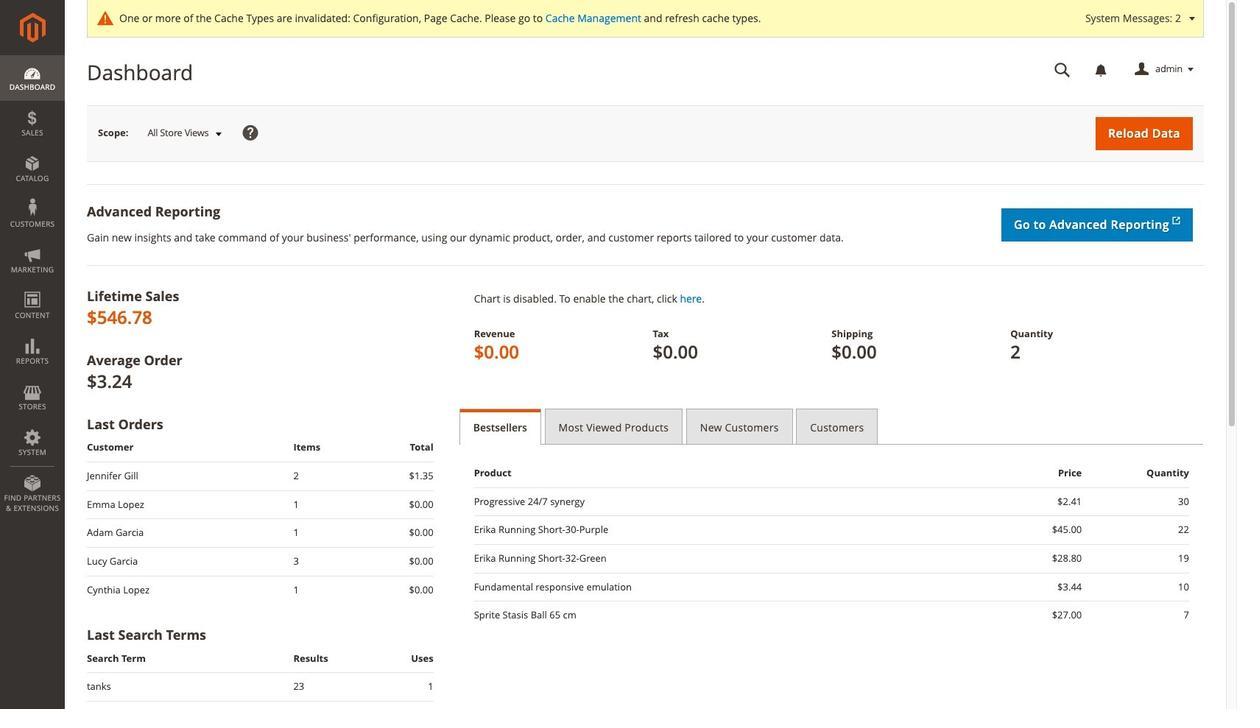 Task type: locate. For each thing, give the bounding box(es) containing it.
None text field
[[1044, 57, 1081, 82]]

tab list
[[459, 409, 1204, 445]]

magento admin panel image
[[20, 13, 45, 43]]

menu bar
[[0, 55, 65, 521]]



Task type: vqa. For each thing, say whether or not it's contained in the screenshot.
right To text box
no



